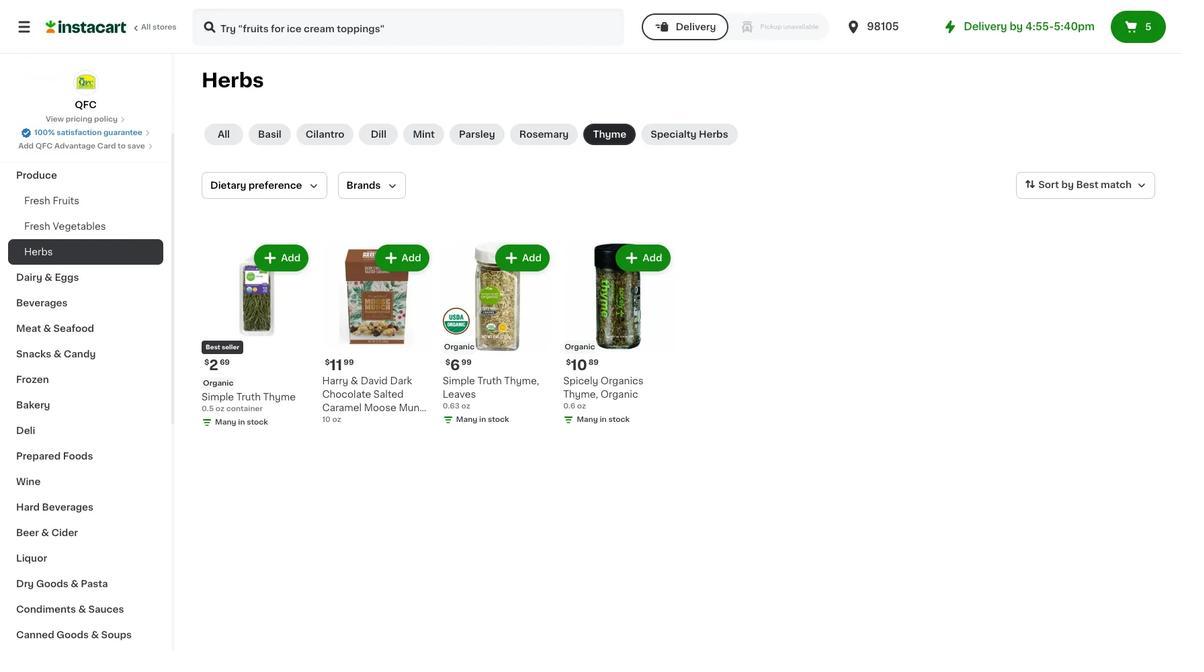 Task type: describe. For each thing, give the bounding box(es) containing it.
meat & seafood
[[16, 324, 94, 334]]

candy
[[64, 350, 96, 359]]

goods for dry
[[36, 580, 68, 589]]

snacks & candy
[[16, 350, 96, 359]]

condiments & sauces
[[16, 605, 124, 615]]

4:55-
[[1026, 22, 1055, 32]]

dietary preference
[[210, 181, 302, 190]]

hard beverages
[[16, 503, 94, 512]]

99 for 11
[[344, 359, 354, 367]]

view
[[46, 116, 64, 123]]

dietary preference button
[[202, 172, 327, 199]]

preference
[[249, 181, 302, 190]]

0.6
[[564, 403, 576, 410]]

1 vertical spatial herbs
[[699, 130, 729, 139]]

specialty
[[651, 130, 697, 139]]

match
[[1102, 180, 1132, 190]]

delivery by 4:55-5:40pm link
[[943, 19, 1096, 35]]

thyme, for 10
[[564, 390, 599, 400]]

best for best seller
[[206, 345, 220, 351]]

fresh vegetables link
[[8, 214, 163, 239]]

goods for canned
[[57, 631, 89, 640]]

simple truth thyme, leaves 0.63 oz
[[443, 377, 540, 410]]

truth for thyme
[[237, 393, 261, 402]]

0 vertical spatial qfc
[[75, 100, 97, 110]]

service type group
[[643, 13, 830, 40]]

0 horizontal spatial many in stock
[[215, 419, 268, 427]]

qfc link
[[73, 70, 99, 112]]

snacks
[[16, 350, 51, 359]]

1 add button from the left
[[256, 246, 308, 270]]

basil link
[[249, 124, 291, 145]]

deli
[[16, 426, 35, 436]]

98105 button
[[846, 8, 927, 46]]

brands
[[347, 181, 381, 190]]

0 horizontal spatial many
[[215, 419, 237, 427]]

89
[[589, 359, 599, 367]]

product group containing 6
[[443, 242, 553, 429]]

premium
[[322, 417, 365, 427]]

many for 6
[[456, 417, 478, 424]]

liquor link
[[8, 546, 163, 572]]

delivery for delivery
[[676, 22, 717, 32]]

beer & cider link
[[8, 521, 163, 546]]

fresh fruits link
[[8, 188, 163, 214]]

by for sort
[[1062, 180, 1075, 190]]

satisfaction
[[57, 129, 102, 137]]

lists
[[38, 72, 61, 81]]

produce
[[16, 171, 57, 180]]

organic down $ 2 69
[[203, 380, 234, 388]]

Search field
[[194, 9, 624, 44]]

dill link
[[359, 124, 398, 145]]

basil
[[258, 130, 282, 139]]

lists link
[[8, 63, 163, 90]]

fresh for fresh fruits
[[24, 196, 50, 206]]

soups
[[101, 631, 132, 640]]

recipes link
[[8, 112, 163, 137]]

0 horizontal spatial 10
[[322, 417, 331, 424]]

hard beverages link
[[8, 495, 163, 521]]

$ for 10
[[566, 359, 571, 367]]

hard
[[16, 503, 40, 512]]

parsley
[[459, 130, 495, 139]]

dry goods & pasta link
[[8, 572, 163, 597]]

& for beer
[[41, 529, 49, 538]]

add for 10
[[643, 254, 663, 263]]

prepared
[[16, 452, 61, 461]]

dietary
[[210, 181, 246, 190]]

dark
[[390, 377, 412, 386]]

view pricing policy
[[46, 116, 118, 123]]

produce link
[[8, 163, 163, 188]]

simple for leaves
[[443, 377, 475, 386]]

& for condiments
[[78, 605, 86, 615]]

5 button
[[1112, 11, 1167, 43]]

specialty herbs
[[651, 130, 729, 139]]

liquor
[[16, 554, 47, 564]]

delivery button
[[643, 13, 729, 40]]

harry
[[322, 377, 349, 386]]

buy it again
[[38, 45, 95, 54]]

parsley link
[[450, 124, 505, 145]]

wine link
[[8, 469, 163, 495]]

best seller
[[206, 345, 240, 351]]

2
[[209, 359, 218, 373]]

many in stock for 10
[[577, 417, 630, 424]]

harry & david dark chocolate salted caramel moose munch premium popcorn
[[322, 377, 432, 427]]

vegetables
[[53, 222, 106, 231]]

moose
[[364, 404, 397, 413]]

100% satisfaction guarantee button
[[21, 125, 151, 139]]

david
[[361, 377, 388, 386]]

oz inside simple truth thyme, leaves 0.63 oz
[[462, 403, 471, 410]]

canned goods & soups
[[16, 631, 132, 640]]

seafood
[[53, 324, 94, 334]]

popcorn
[[367, 417, 407, 427]]

beer
[[16, 529, 39, 538]]

& for snacks
[[54, 350, 61, 359]]

delivery by 4:55-5:40pm
[[965, 22, 1096, 32]]

product group containing 11
[[322, 242, 432, 427]]

all stores link
[[46, 8, 178, 46]]

advantage
[[54, 143, 96, 150]]

best match
[[1077, 180, 1132, 190]]

oz inside spicely organics thyme, organic 0.6 oz
[[578, 403, 586, 410]]

dry
[[16, 580, 34, 589]]

product group containing 10
[[564, 242, 674, 429]]

1 horizontal spatial herbs
[[202, 71, 264, 90]]

canned
[[16, 631, 54, 640]]

0 horizontal spatial in
[[238, 419, 245, 427]]

thanksgiving link
[[8, 137, 163, 163]]

dill
[[371, 130, 387, 139]]

$ 11 99
[[325, 359, 354, 373]]

& for dairy
[[45, 273, 52, 282]]

best for best match
[[1077, 180, 1099, 190]]

munch
[[399, 404, 432, 413]]

add qfc advantage card to save
[[18, 143, 145, 150]]

sort
[[1039, 180, 1060, 190]]

save
[[127, 143, 145, 150]]

container
[[226, 406, 263, 413]]

dry goods & pasta
[[16, 580, 108, 589]]

bakery link
[[8, 393, 163, 418]]

fresh for fresh vegetables
[[24, 222, 50, 231]]

view pricing policy link
[[46, 114, 126, 125]]



Task type: locate. For each thing, give the bounding box(es) containing it.
1 horizontal spatial thyme,
[[564, 390, 599, 400]]

many down container
[[215, 419, 237, 427]]

0.5
[[202, 406, 214, 413]]

simple inside simple truth thyme, leaves 0.63 oz
[[443, 377, 475, 386]]

best
[[1077, 180, 1099, 190], [206, 345, 220, 351]]

2 $ from the left
[[325, 359, 330, 367]]

1 horizontal spatial truth
[[478, 377, 502, 386]]

1 horizontal spatial simple
[[443, 377, 475, 386]]

2 horizontal spatial stock
[[609, 417, 630, 424]]

1 horizontal spatial 10
[[571, 359, 588, 373]]

1 vertical spatial beverages
[[42, 503, 94, 512]]

truth inside simple truth thyme, leaves 0.63 oz
[[478, 377, 502, 386]]

0 vertical spatial thyme
[[593, 130, 627, 139]]

add for 6
[[522, 254, 542, 263]]

organics
[[601, 377, 644, 386]]

frozen link
[[8, 367, 163, 393]]

beverages up cider
[[42, 503, 94, 512]]

& right meat
[[43, 324, 51, 334]]

1 vertical spatial thyme
[[263, 393, 296, 402]]

organic inside spicely organics thyme, organic 0.6 oz
[[601, 390, 639, 400]]

best left 'match'
[[1077, 180, 1099, 190]]

all left basil link
[[218, 130, 230, 139]]

11
[[330, 359, 342, 373]]

frozen
[[16, 375, 49, 385]]

all for all stores
[[141, 24, 151, 31]]

0 horizontal spatial delivery
[[676, 22, 717, 32]]

in down simple truth thyme, leaves 0.63 oz
[[480, 417, 486, 424]]

simple for 0.5
[[202, 393, 234, 402]]

sauces
[[88, 605, 124, 615]]

1 $ from the left
[[204, 359, 209, 367]]

by left 4:55-
[[1010, 22, 1024, 32]]

organic up the $ 10 89
[[565, 344, 596, 351]]

thanksgiving
[[16, 145, 81, 155]]

by right the sort
[[1062, 180, 1075, 190]]

many
[[456, 417, 478, 424], [577, 417, 598, 424], [215, 419, 237, 427]]

1 fresh from the top
[[24, 196, 50, 206]]

best inside product group
[[206, 345, 220, 351]]

product group
[[202, 242, 312, 431], [322, 242, 432, 427], [443, 242, 553, 429], [564, 242, 674, 429]]

oz inside simple truth thyme 0.5 oz container
[[216, 406, 225, 413]]

many down spicely organics thyme, organic 0.6 oz
[[577, 417, 598, 424]]

beer & cider
[[16, 529, 78, 538]]

oz down leaves
[[462, 403, 471, 410]]

1 horizontal spatial all
[[218, 130, 230, 139]]

0 horizontal spatial all
[[141, 24, 151, 31]]

eggs
[[55, 273, 79, 282]]

deli link
[[8, 418, 163, 444]]

0 horizontal spatial thyme
[[263, 393, 296, 402]]

fresh down the produce
[[24, 196, 50, 206]]

qfc logo image
[[73, 70, 99, 95]]

3 $ from the left
[[446, 359, 451, 367]]

4 $ from the left
[[566, 359, 571, 367]]

stock for 10
[[609, 417, 630, 424]]

1 horizontal spatial qfc
[[75, 100, 97, 110]]

& right beer
[[41, 529, 49, 538]]

best inside field
[[1077, 180, 1099, 190]]

in for 6
[[480, 417, 486, 424]]

organic up $ 6 99
[[444, 344, 475, 351]]

5
[[1146, 22, 1152, 32]]

1 vertical spatial by
[[1062, 180, 1075, 190]]

0 vertical spatial goods
[[36, 580, 68, 589]]

stock for 6
[[488, 417, 509, 424]]

all stores
[[141, 24, 177, 31]]

fresh down fresh fruits
[[24, 222, 50, 231]]

1 product group from the left
[[202, 242, 312, 431]]

0 vertical spatial thyme,
[[505, 377, 540, 386]]

organic down organics
[[601, 390, 639, 400]]

many in stock for 6
[[456, 417, 509, 424]]

oz right 0.5
[[216, 406, 225, 413]]

add button for 10
[[618, 246, 669, 270]]

Best match Sort by field
[[1017, 172, 1156, 199]]

truth inside simple truth thyme 0.5 oz container
[[237, 393, 261, 402]]

instacart logo image
[[46, 19, 126, 35]]

wine
[[16, 477, 41, 487]]

& inside "link"
[[41, 529, 49, 538]]

herbs right specialty
[[699, 130, 729, 139]]

0 horizontal spatial best
[[206, 345, 220, 351]]

stock
[[488, 417, 509, 424], [609, 417, 630, 424], [247, 419, 268, 427]]

buy it again link
[[8, 36, 163, 63]]

oz down caramel
[[333, 417, 341, 424]]

many in stock down simple truth thyme, leaves 0.63 oz
[[456, 417, 509, 424]]

by
[[1010, 22, 1024, 32], [1062, 180, 1075, 190]]

0 horizontal spatial qfc
[[35, 143, 53, 150]]

100%
[[34, 129, 55, 137]]

salted
[[374, 390, 404, 400]]

1 vertical spatial goods
[[57, 631, 89, 640]]

many for 10
[[577, 417, 598, 424]]

simple up 0.5
[[202, 393, 234, 402]]

caramel
[[322, 404, 362, 413]]

& for harry
[[351, 377, 359, 386]]

& left candy
[[54, 350, 61, 359]]

dairy & eggs link
[[8, 265, 163, 291]]

3 product group from the left
[[443, 242, 553, 429]]

1 horizontal spatial best
[[1077, 180, 1099, 190]]

0 horizontal spatial herbs
[[24, 247, 53, 257]]

add button for 6
[[497, 246, 549, 270]]

thyme
[[593, 130, 627, 139], [263, 393, 296, 402]]

98105
[[868, 22, 900, 32]]

2 99 from the left
[[462, 359, 472, 367]]

$ inside $ 2 69
[[204, 359, 209, 367]]

2 add button from the left
[[376, 246, 428, 270]]

all
[[141, 24, 151, 31], [218, 130, 230, 139]]

thyme, for 6
[[505, 377, 540, 386]]

goods down condiments & sauces
[[57, 631, 89, 640]]

dairy
[[16, 273, 42, 282]]

in down spicely organics thyme, organic 0.6 oz
[[600, 417, 607, 424]]

buy
[[38, 45, 57, 54]]

0 vertical spatial truth
[[478, 377, 502, 386]]

99 right 6
[[462, 359, 472, 367]]

1 horizontal spatial many
[[456, 417, 478, 424]]

1 horizontal spatial by
[[1062, 180, 1075, 190]]

$ for 6
[[446, 359, 451, 367]]

qfc up view pricing policy link
[[75, 100, 97, 110]]

herbs up all link
[[202, 71, 264, 90]]

many in stock
[[456, 417, 509, 424], [577, 417, 630, 424], [215, 419, 268, 427]]

2 horizontal spatial in
[[600, 417, 607, 424]]

4 add button from the left
[[618, 246, 669, 270]]

$ inside $ 6 99
[[446, 359, 451, 367]]

add inside 'add qfc advantage card to save' link
[[18, 143, 34, 150]]

in down container
[[238, 419, 245, 427]]

all for all
[[218, 130, 230, 139]]

$ up leaves
[[446, 359, 451, 367]]

0 vertical spatial 10
[[571, 359, 588, 373]]

dairy & eggs
[[16, 273, 79, 282]]

many down 0.63
[[456, 417, 478, 424]]

0 vertical spatial best
[[1077, 180, 1099, 190]]

$ left 69
[[204, 359, 209, 367]]

99 inside $ 11 99
[[344, 359, 354, 367]]

1 vertical spatial qfc
[[35, 143, 53, 150]]

& left pasta
[[71, 580, 79, 589]]

3 add button from the left
[[497, 246, 549, 270]]

0 vertical spatial simple
[[443, 377, 475, 386]]

beverages
[[16, 299, 68, 308], [42, 503, 94, 512]]

beverages down dairy & eggs
[[16, 299, 68, 308]]

stock down container
[[247, 419, 268, 427]]

specialty herbs link
[[642, 124, 738, 145]]

1 vertical spatial thyme,
[[564, 390, 599, 400]]

99 inside $ 6 99
[[462, 359, 472, 367]]

&
[[45, 273, 52, 282], [43, 324, 51, 334], [54, 350, 61, 359], [351, 377, 359, 386], [41, 529, 49, 538], [71, 580, 79, 589], [78, 605, 86, 615], [91, 631, 99, 640]]

0 vertical spatial fresh
[[24, 196, 50, 206]]

rosemary
[[520, 130, 569, 139]]

5:40pm
[[1055, 22, 1096, 32]]

2 vertical spatial herbs
[[24, 247, 53, 257]]

goods
[[36, 580, 68, 589], [57, 631, 89, 640]]

sort by
[[1039, 180, 1075, 190]]

2 fresh from the top
[[24, 222, 50, 231]]

add button for 11
[[376, 246, 428, 270]]

spicely
[[564, 377, 599, 386]]

by for delivery
[[1010, 22, 1024, 32]]

snacks & candy link
[[8, 342, 163, 367]]

0 vertical spatial all
[[141, 24, 151, 31]]

delivery for delivery by 4:55-5:40pm
[[965, 22, 1008, 32]]

in for 10
[[600, 417, 607, 424]]

1 99 from the left
[[344, 359, 354, 367]]

2 horizontal spatial many
[[577, 417, 598, 424]]

10 oz
[[322, 417, 341, 424]]

it
[[59, 45, 66, 54]]

thyme,
[[505, 377, 540, 386], [564, 390, 599, 400]]

thyme link
[[584, 124, 636, 145]]

all link
[[204, 124, 243, 145]]

goods up 'condiments'
[[36, 580, 68, 589]]

0 vertical spatial herbs
[[202, 71, 264, 90]]

mint link
[[404, 124, 444, 145]]

oz
[[462, 403, 471, 410], [578, 403, 586, 410], [216, 406, 225, 413], [333, 417, 341, 424]]

0 horizontal spatial 99
[[344, 359, 354, 367]]

simple
[[443, 377, 475, 386], [202, 393, 234, 402]]

condiments
[[16, 605, 76, 615]]

$ 10 89
[[566, 359, 599, 373]]

4 product group from the left
[[564, 242, 674, 429]]

thyme, down spicely
[[564, 390, 599, 400]]

product group containing 2
[[202, 242, 312, 431]]

1 vertical spatial truth
[[237, 393, 261, 402]]

1 vertical spatial simple
[[202, 393, 234, 402]]

1 horizontal spatial many in stock
[[456, 417, 509, 424]]

add for 11
[[402, 254, 421, 263]]

100% satisfaction guarantee
[[34, 129, 142, 137]]

thyme, inside spicely organics thyme, organic 0.6 oz
[[564, 390, 599, 400]]

many in stock down spicely organics thyme, organic 0.6 oz
[[577, 417, 630, 424]]

& left soups
[[91, 631, 99, 640]]

canned goods & soups link
[[8, 623, 163, 648]]

herbs up dairy & eggs
[[24, 247, 53, 257]]

99 for 6
[[462, 359, 472, 367]]

1 vertical spatial best
[[206, 345, 220, 351]]

1 vertical spatial fresh
[[24, 222, 50, 231]]

thyme, inside simple truth thyme, leaves 0.63 oz
[[505, 377, 540, 386]]

$ inside $ 11 99
[[325, 359, 330, 367]]

None search field
[[192, 8, 625, 46]]

0 horizontal spatial truth
[[237, 393, 261, 402]]

$ for 2
[[204, 359, 209, 367]]

prepared foods link
[[8, 444, 163, 469]]

thyme inside simple truth thyme 0.5 oz container
[[263, 393, 296, 402]]

0 vertical spatial beverages
[[16, 299, 68, 308]]

chocolate
[[322, 390, 371, 400]]

$ for 11
[[325, 359, 330, 367]]

& for meat
[[43, 324, 51, 334]]

1 vertical spatial 10
[[322, 417, 331, 424]]

$ up spicely
[[566, 359, 571, 367]]

by inside field
[[1062, 180, 1075, 190]]

all left stores
[[141, 24, 151, 31]]

foods
[[63, 452, 93, 461]]

item badge image
[[443, 308, 470, 335]]

qfc
[[75, 100, 97, 110], [35, 143, 53, 150]]

qfc down 100%
[[35, 143, 53, 150]]

10 left the 89 on the bottom of page
[[571, 359, 588, 373]]

stock down spicely organics thyme, organic 0.6 oz
[[609, 417, 630, 424]]

0 horizontal spatial thyme,
[[505, 377, 540, 386]]

mint
[[413, 130, 435, 139]]

1 horizontal spatial thyme
[[593, 130, 627, 139]]

$
[[204, 359, 209, 367], [325, 359, 330, 367], [446, 359, 451, 367], [566, 359, 571, 367]]

fresh vegetables
[[24, 222, 106, 231]]

0 vertical spatial by
[[1010, 22, 1024, 32]]

meat
[[16, 324, 41, 334]]

& left eggs
[[45, 273, 52, 282]]

1 horizontal spatial delivery
[[965, 22, 1008, 32]]

0 horizontal spatial by
[[1010, 22, 1024, 32]]

truth for thyme,
[[478, 377, 502, 386]]

fruits
[[53, 196, 79, 206]]

2 product group from the left
[[322, 242, 432, 427]]

0 horizontal spatial simple
[[202, 393, 234, 402]]

to
[[118, 143, 126, 150]]

thyme, left spicely
[[505, 377, 540, 386]]

leaves
[[443, 390, 476, 400]]

simple inside simple truth thyme 0.5 oz container
[[202, 393, 234, 402]]

$ up harry at the bottom of page
[[325, 359, 330, 367]]

& left the sauces
[[78, 605, 86, 615]]

$ 2 69
[[204, 359, 230, 373]]

2 horizontal spatial herbs
[[699, 130, 729, 139]]

stores
[[153, 24, 177, 31]]

delivery inside button
[[676, 22, 717, 32]]

1 horizontal spatial 99
[[462, 359, 472, 367]]

& inside harry & david dark chocolate salted caramel moose munch premium popcorn
[[351, 377, 359, 386]]

1 vertical spatial all
[[218, 130, 230, 139]]

1 horizontal spatial stock
[[488, 417, 509, 424]]

10 down caramel
[[322, 417, 331, 424]]

0 horizontal spatial stock
[[247, 419, 268, 427]]

best left seller at the bottom of the page
[[206, 345, 220, 351]]

& up chocolate
[[351, 377, 359, 386]]

policy
[[94, 116, 118, 123]]

stock down simple truth thyme, leaves 0.63 oz
[[488, 417, 509, 424]]

oz right "0.6"
[[578, 403, 586, 410]]

many in stock down container
[[215, 419, 268, 427]]

simple up leaves
[[443, 377, 475, 386]]

1 horizontal spatial in
[[480, 417, 486, 424]]

$ inside the $ 10 89
[[566, 359, 571, 367]]

99 right 11
[[344, 359, 354, 367]]

2 horizontal spatial many in stock
[[577, 417, 630, 424]]

cider
[[51, 529, 78, 538]]

truth
[[478, 377, 502, 386], [237, 393, 261, 402]]



Task type: vqa. For each thing, say whether or not it's contained in the screenshot.
$ inside $ 11 99
yes



